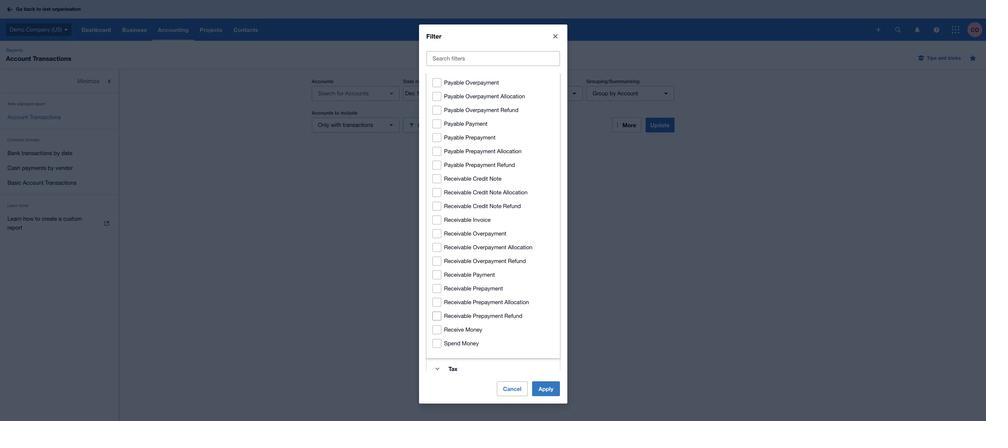 Task type: vqa. For each thing, say whether or not it's contained in the screenshot.
Filter
yes



Task type: locate. For each thing, give the bounding box(es) containing it.
1 learn from the top
[[7, 203, 18, 208]]

account inside basic account transactions link
[[23, 180, 43, 186]]

refund down 10
[[501, 107, 519, 113]]

learn inside learn how to create a custom report
[[7, 216, 22, 222]]

prepayment for receivable prepayment
[[473, 285, 503, 292]]

report inside learn how to create a custom report
[[7, 224, 22, 231]]

prepayment up receivable prepayment refund
[[473, 299, 503, 305]]

a
[[59, 216, 62, 222]]

refund for payable prepayment refund
[[497, 162, 515, 168]]

receivable for receivable overpayment allocation
[[444, 244, 472, 250]]

1 accounts from the top
[[312, 78, 334, 84]]

filter
[[426, 32, 442, 40], [418, 121, 431, 128]]

prepayment for payable prepayment
[[466, 134, 496, 141]]

prepayment up payable prepayment refund
[[466, 148, 496, 154]]

allocation for receivable overpayment allocation
[[508, 244, 533, 250]]

2 receivable from the top
[[444, 189, 472, 196]]

filter inside button
[[418, 121, 431, 128]]

group by account button
[[587, 86, 674, 101]]

0 vertical spatial note
[[490, 176, 502, 182]]

1 vertical spatial accounts
[[312, 110, 334, 116]]

to left last
[[36, 6, 41, 12]]

custom
[[63, 216, 82, 222]]

0 vertical spatial transactions
[[343, 122, 373, 128]]

1 receivable from the top
[[444, 176, 472, 182]]

4 payable from the top
[[444, 121, 464, 127]]

account transactions link
[[0, 110, 119, 125]]

2 vertical spatial credit
[[473, 203, 488, 209]]

bank transactions by date
[[7, 150, 72, 156]]

credit down payable prepayment refund
[[473, 176, 488, 182]]

overpayment down receivable overpayment allocation
[[473, 258, 507, 264]]

2 vertical spatial note
[[490, 203, 502, 209]]

overpayment up payable overpayment allocation
[[466, 79, 499, 86]]

payable up filter button
[[444, 107, 464, 113]]

transactions up minimize button
[[33, 55, 71, 62]]

only
[[318, 122, 329, 128]]

cancel
[[503, 385, 522, 392]]

overpayment for payable overpayment refund
[[466, 107, 499, 113]]

bank
[[7, 150, 20, 156]]

svg image
[[934, 27, 939, 32], [877, 27, 881, 32]]

account inside group by account popup button
[[618, 90, 638, 96]]

money down the receive money
[[462, 340, 479, 347]]

receivable up receivable payment
[[444, 258, 472, 264]]

1 vertical spatial transactions
[[22, 150, 52, 156]]

xero standard report
[[7, 102, 45, 106]]

note down receivable credit note allocation
[[490, 203, 502, 209]]

columns
[[495, 78, 515, 84]]

credit up 'invoice'
[[473, 203, 488, 209]]

by left vendor
[[48, 165, 54, 171]]

svg image
[[7, 7, 12, 12], [952, 26, 960, 33], [895, 27, 901, 32], [915, 27, 920, 32], [64, 29, 68, 31]]

10 columns selected
[[501, 90, 553, 96]]

1 vertical spatial credit
[[473, 189, 488, 196]]

5 receivable from the top
[[444, 230, 472, 237]]

1 vertical spatial filter
[[418, 121, 431, 128]]

report
[[34, 102, 45, 106], [7, 224, 22, 231]]

receivable for receivable credit note refund
[[444, 203, 472, 209]]

prepayment for payable prepayment allocation
[[466, 148, 496, 154]]

receivable down 'receivable invoice'
[[444, 230, 472, 237]]

report up account transactions
[[34, 102, 45, 106]]

demo
[[10, 26, 24, 33]]

transactions for basic account transactions
[[45, 180, 76, 186]]

bank transactions by date link
[[0, 146, 119, 161]]

transactions down formats
[[22, 150, 52, 156]]

receivable overpayment refund
[[444, 258, 526, 264]]

1 vertical spatial transactions
[[30, 114, 61, 120]]

receivable down payable prepayment refund
[[444, 176, 472, 182]]

note up receivable credit note allocation
[[490, 176, 502, 182]]

by left date
[[54, 150, 60, 156]]

overpayment up "receivable overpayment refund"
[[473, 244, 507, 250]]

by down grouping/summarizing
[[610, 90, 616, 96]]

group
[[593, 90, 608, 96]]

go back to last organisation link
[[4, 3, 85, 16]]

back
[[24, 6, 35, 12]]

0 horizontal spatial report
[[7, 224, 22, 231]]

payable down payable prepayment
[[444, 148, 464, 154]]

note up receivable credit note refund
[[490, 189, 502, 196]]

receivable down receivable prepayment
[[444, 299, 472, 305]]

1 note from the top
[[490, 176, 502, 182]]

transactions inside basic account transactions link
[[45, 180, 76, 186]]

refund for receivable overpayment refund
[[508, 258, 526, 264]]

receivable up receive
[[444, 313, 472, 319]]

update
[[650, 122, 670, 128]]

receivable for receivable prepayment allocation
[[444, 299, 472, 305]]

allocation
[[501, 93, 525, 100], [497, 148, 522, 154], [503, 189, 528, 196], [508, 244, 533, 250], [505, 299, 529, 305]]

overpayment up payable overpayment refund
[[466, 93, 499, 100]]

note for allocation
[[490, 189, 502, 196]]

credit up receivable credit note refund
[[473, 189, 488, 196]]

accounts up only
[[312, 110, 334, 116]]

receivable for receivable payment
[[444, 272, 472, 278]]

payable up select end date field
[[444, 79, 464, 86]]

2 vertical spatial transactions
[[45, 180, 76, 186]]

report down 'learn more'
[[7, 224, 22, 231]]

columns
[[509, 90, 530, 96]]

payment
[[466, 121, 488, 127], [473, 272, 495, 278]]

receivable up receivable prepayment
[[444, 272, 472, 278]]

transactions inside popup button
[[343, 122, 373, 128]]

refund down receivable prepayment allocation
[[505, 313, 523, 319]]

payable
[[444, 79, 464, 86], [444, 93, 464, 100], [444, 107, 464, 113], [444, 121, 464, 127], [444, 134, 464, 141], [444, 148, 464, 154], [444, 162, 464, 168]]

minimize
[[77, 78, 100, 84]]

prepayment down payable prepayment allocation on the top of the page
[[466, 162, 496, 168]]

vendor
[[55, 165, 73, 171]]

co banner
[[0, 0, 986, 41]]

refund down payable prepayment allocation on the top of the page
[[497, 162, 515, 168]]

selected
[[532, 90, 553, 96]]

cancel button
[[497, 381, 528, 396]]

payment down payable overpayment refund
[[466, 121, 488, 127]]

learn left more
[[7, 203, 18, 208]]

receivable for receivable prepayment refund
[[444, 313, 472, 319]]

6 receivable from the top
[[444, 244, 472, 250]]

1 horizontal spatial svg image
[[934, 27, 939, 32]]

0 vertical spatial payment
[[466, 121, 488, 127]]

money for receive money
[[466, 327, 482, 333]]

1 vertical spatial report
[[7, 224, 22, 231]]

5 payable from the top
[[444, 134, 464, 141]]

transactions down xero standard report
[[30, 114, 61, 120]]

account down reports link
[[6, 55, 31, 62]]

receive
[[444, 327, 464, 333]]

credit
[[473, 176, 488, 182], [473, 189, 488, 196], [473, 203, 488, 209]]

payable up payable prepayment
[[444, 121, 464, 127]]

payable down month at top left
[[444, 93, 464, 100]]

prepayment for receivable prepayment refund
[[473, 313, 503, 319]]

0 vertical spatial accounts
[[312, 78, 334, 84]]

1 horizontal spatial transactions
[[343, 122, 373, 128]]

0 vertical spatial filter
[[426, 32, 442, 40]]

allocation for receivable prepayment allocation
[[505, 299, 529, 305]]

3 credit from the top
[[473, 203, 488, 209]]

to inside learn how to create a custom report
[[35, 216, 40, 222]]

refund for receivable prepayment refund
[[505, 313, 523, 319]]

learn how to create a custom report link
[[0, 211, 119, 235]]

basic account transactions
[[7, 180, 76, 186]]

3 note from the top
[[490, 203, 502, 209]]

6 payable from the top
[[444, 148, 464, 154]]

refund down receivable credit note allocation
[[503, 203, 521, 209]]

0 vertical spatial transactions
[[33, 55, 71, 62]]

to inside co banner
[[36, 6, 41, 12]]

payable for payable overpayment allocation
[[444, 93, 464, 100]]

note
[[490, 176, 502, 182], [490, 189, 502, 196], [490, 203, 502, 209]]

transactions
[[343, 122, 373, 128], [22, 150, 52, 156]]

receivable down receivable payment
[[444, 285, 472, 292]]

receivable up 'receivable invoice'
[[444, 203, 472, 209]]

0 horizontal spatial svg image
[[877, 27, 881, 32]]

payable prepayment refund
[[444, 162, 515, 168]]

1 vertical spatial note
[[490, 189, 502, 196]]

learn down 'learn more'
[[7, 216, 22, 222]]

apply button
[[532, 381, 560, 396]]

receivable credit note
[[444, 176, 502, 182]]

account inside account transactions link
[[7, 114, 28, 120]]

tips and tricks
[[927, 55, 961, 61]]

money down receivable prepayment refund
[[466, 327, 482, 333]]

spend money
[[444, 340, 479, 347]]

account down xero
[[7, 114, 28, 120]]

allocation for payable prepayment allocation
[[497, 148, 522, 154]]

transactions down 'cash payments by vendor' link
[[45, 180, 76, 186]]

transactions down include
[[343, 122, 373, 128]]

3 receivable from the top
[[444, 203, 472, 209]]

receivable for receivable overpayment refund
[[444, 258, 472, 264]]

0 vertical spatial to
[[36, 6, 41, 12]]

to left include
[[335, 110, 340, 116]]

tricks
[[948, 55, 961, 61]]

with
[[331, 122, 341, 128]]

by
[[610, 90, 616, 96], [54, 150, 60, 156], [48, 165, 54, 171]]

payment down "receivable overpayment refund"
[[473, 272, 495, 278]]

Search filters field
[[427, 52, 560, 66]]

2 payable from the top
[[444, 93, 464, 100]]

payable for payable overpayment
[[444, 79, 464, 86]]

svg image inside demo company (us) popup button
[[64, 29, 68, 31]]

prepayment
[[466, 134, 496, 141], [466, 148, 496, 154], [466, 162, 496, 168], [473, 285, 503, 292], [473, 299, 503, 305], [473, 313, 503, 319]]

receivable up receivable overpayment
[[444, 217, 472, 223]]

2 credit from the top
[[473, 189, 488, 196]]

11 receivable from the top
[[444, 313, 472, 319]]

filter dialog
[[419, 0, 567, 403]]

range
[[416, 78, 429, 84]]

receivable
[[444, 176, 472, 182], [444, 189, 472, 196], [444, 203, 472, 209], [444, 217, 472, 223], [444, 230, 472, 237], [444, 244, 472, 250], [444, 258, 472, 264], [444, 272, 472, 278], [444, 285, 472, 292], [444, 299, 472, 305], [444, 313, 472, 319]]

month
[[442, 79, 455, 84]]

learn
[[7, 203, 18, 208], [7, 216, 22, 222]]

overpayment down payable overpayment allocation
[[466, 107, 499, 113]]

prepayment up receivable prepayment allocation
[[473, 285, 503, 292]]

how
[[23, 216, 34, 222]]

basic
[[7, 180, 21, 186]]

prepayment up payable prepayment allocation on the top of the page
[[466, 134, 496, 141]]

0 vertical spatial by
[[610, 90, 616, 96]]

filter inside dialog
[[426, 32, 442, 40]]

9 receivable from the top
[[444, 285, 472, 292]]

2 vertical spatial to
[[35, 216, 40, 222]]

payable down filter button
[[444, 134, 464, 141]]

1 payable from the top
[[444, 79, 464, 86]]

common
[[7, 138, 24, 142]]

accounts for accounts to include
[[312, 110, 334, 116]]

account down payments
[[23, 180, 43, 186]]

prepayment down receivable prepayment allocation
[[473, 313, 503, 319]]

receivable down receivable credit note
[[444, 189, 472, 196]]

0 vertical spatial money
[[466, 327, 482, 333]]

1 vertical spatial learn
[[7, 216, 22, 222]]

by inside popup button
[[610, 90, 616, 96]]

receivable for receivable prepayment
[[444, 285, 472, 292]]

1 vertical spatial payment
[[473, 272, 495, 278]]

go
[[16, 6, 23, 12]]

receivable credit note allocation
[[444, 189, 528, 196]]

date
[[403, 78, 414, 84]]

group by account
[[593, 90, 638, 96]]

account down grouping/summarizing
[[618, 90, 638, 96]]

tips
[[927, 55, 937, 61]]

0 vertical spatial credit
[[473, 176, 488, 182]]

this
[[431, 79, 440, 84]]

account
[[6, 55, 31, 62], [618, 90, 638, 96], [7, 114, 28, 120], [23, 180, 43, 186]]

to right how
[[35, 216, 40, 222]]

1 vertical spatial by
[[54, 150, 60, 156]]

payment for receivable payment
[[473, 272, 495, 278]]

0 horizontal spatial transactions
[[22, 150, 52, 156]]

receivable down receivable overpayment
[[444, 244, 472, 250]]

money for spend money
[[462, 340, 479, 347]]

2 accounts from the top
[[312, 110, 334, 116]]

overpayment for receivable overpayment allocation
[[473, 244, 507, 250]]

transactions
[[33, 55, 71, 62], [30, 114, 61, 120], [45, 180, 76, 186]]

refund down receivable overpayment allocation
[[508, 258, 526, 264]]

payable payment
[[444, 121, 488, 127]]

receive money
[[444, 327, 482, 333]]

10 receivable from the top
[[444, 299, 472, 305]]

minimize button
[[0, 74, 119, 89]]

3 payable from the top
[[444, 107, 464, 113]]

1 vertical spatial money
[[462, 340, 479, 347]]

payable up receivable credit note
[[444, 162, 464, 168]]

more button
[[612, 118, 641, 132]]

overpayment for receivable overpayment
[[473, 230, 507, 237]]

0 vertical spatial learn
[[7, 203, 18, 208]]

overpayment up receivable overpayment allocation
[[473, 230, 507, 237]]

accounts up 'accounts to include' at the left of the page
[[312, 78, 334, 84]]

cash
[[7, 165, 20, 171]]

4 receivable from the top
[[444, 217, 472, 223]]

transactions inside reports account transactions
[[33, 55, 71, 62]]

tax
[[449, 365, 458, 372]]

by for vendor
[[48, 165, 54, 171]]

2 vertical spatial by
[[48, 165, 54, 171]]

standard
[[17, 102, 33, 106]]

expand image
[[430, 361, 445, 376]]

accounts to include
[[312, 110, 358, 116]]

2 learn from the top
[[7, 216, 22, 222]]

payment for payable payment
[[466, 121, 488, 127]]

and
[[938, 55, 947, 61]]

cash payments by vendor link
[[0, 161, 119, 175]]

update button
[[646, 118, 675, 132]]

0 vertical spatial report
[[34, 102, 45, 106]]

8 receivable from the top
[[444, 272, 472, 278]]

2 note from the top
[[490, 189, 502, 196]]

7 payable from the top
[[444, 162, 464, 168]]

to for go back to last organisation
[[36, 6, 41, 12]]

overpayment
[[466, 79, 499, 86], [466, 93, 499, 100], [466, 107, 499, 113], [473, 230, 507, 237], [473, 244, 507, 250], [473, 258, 507, 264]]

7 receivable from the top
[[444, 258, 472, 264]]



Task type: describe. For each thing, give the bounding box(es) containing it.
basic account transactions link
[[0, 175, 119, 190]]

co
[[971, 26, 979, 33]]

overpayment for payable overpayment allocation
[[466, 93, 499, 100]]

only with transactions
[[318, 122, 373, 128]]

learn for learn how to create a custom report
[[7, 216, 22, 222]]

include
[[341, 110, 358, 116]]

(us)
[[52, 26, 62, 33]]

receivable for receivable credit note
[[444, 176, 472, 182]]

receivable invoice
[[444, 217, 491, 223]]

account inside reports account transactions
[[6, 55, 31, 62]]

payable overpayment
[[444, 79, 499, 86]]

by for date
[[54, 150, 60, 156]]

tips and tricks button
[[914, 52, 966, 64]]

note for refund
[[490, 203, 502, 209]]

payable overpayment allocation
[[444, 93, 525, 100]]

receivable overpayment
[[444, 230, 507, 237]]

to for learn how to create a custom report
[[35, 216, 40, 222]]

receivable prepayment
[[444, 285, 503, 292]]

payable prepayment allocation
[[444, 148, 522, 154]]

only with transactions button
[[312, 118, 400, 132]]

receivable overpayment allocation
[[444, 244, 533, 250]]

common formats
[[7, 138, 39, 142]]

payable overpayment refund
[[444, 107, 519, 113]]

organisation
[[52, 6, 81, 12]]

demo company (us)
[[10, 26, 62, 33]]

prepayment for payable prepayment refund
[[466, 162, 496, 168]]

reports account transactions
[[6, 47, 71, 62]]

invoice
[[473, 217, 491, 223]]

accounts for accounts
[[312, 78, 334, 84]]

payable for payable prepayment refund
[[444, 162, 464, 168]]

payable prepayment
[[444, 134, 496, 141]]

date
[[61, 150, 72, 156]]

payments
[[22, 165, 46, 171]]

more
[[19, 203, 28, 208]]

allocation for payable overpayment allocation
[[501, 93, 525, 100]]

1 horizontal spatial report
[[34, 102, 45, 106]]

receivable for receivable invoice
[[444, 217, 472, 223]]

credit for refund
[[473, 203, 488, 209]]

date range : this month
[[403, 78, 455, 84]]

go back to last organisation
[[16, 6, 81, 12]]

1 credit from the top
[[473, 176, 488, 182]]

receivable payment
[[444, 272, 495, 278]]

prepayment for receivable prepayment allocation
[[473, 299, 503, 305]]

Select end date field
[[440, 86, 476, 101]]

refund for payable overpayment refund
[[501, 107, 519, 113]]

Select start date field
[[404, 86, 440, 101]]

payable for payable prepayment allocation
[[444, 148, 464, 154]]

demo company (us) button
[[0, 19, 76, 41]]

filter button
[[403, 118, 491, 132]]

reports
[[6, 47, 23, 53]]

payable for payable payment
[[444, 121, 464, 127]]

formats
[[25, 138, 39, 142]]

receivable for receivable credit note allocation
[[444, 189, 472, 196]]

transactions inside account transactions link
[[30, 114, 61, 120]]

transactions for reports account transactions
[[33, 55, 71, 62]]

more
[[623, 122, 636, 128]]

overpayment for payable overpayment
[[466, 79, 499, 86]]

close image
[[548, 29, 563, 44]]

overpayment for receivable overpayment refund
[[473, 258, 507, 264]]

svg image inside go back to last organisation link
[[7, 7, 12, 12]]

learn for learn more
[[7, 203, 18, 208]]

receivable for receivable overpayment
[[444, 230, 472, 237]]

reports link
[[3, 47, 26, 54]]

receivable prepayment refund
[[444, 313, 523, 319]]

last
[[42, 6, 51, 12]]

account transactions
[[7, 114, 61, 120]]

1 vertical spatial to
[[335, 110, 340, 116]]

receivable prepayment allocation
[[444, 299, 529, 305]]

:
[[429, 78, 430, 84]]

co button
[[968, 19, 986, 41]]

10
[[501, 90, 507, 96]]

receivable credit note refund
[[444, 203, 521, 209]]

payable for payable prepayment
[[444, 134, 464, 141]]

apply
[[539, 385, 554, 392]]

learn more
[[7, 203, 28, 208]]

credit for allocation
[[473, 189, 488, 196]]

xero
[[7, 102, 16, 106]]

grouping/summarizing
[[587, 78, 640, 84]]

spend
[[444, 340, 460, 347]]

company
[[26, 26, 50, 33]]

payable for payable overpayment refund
[[444, 107, 464, 113]]

create
[[42, 216, 57, 222]]

cash payments by vendor
[[7, 165, 73, 171]]

learn how to create a custom report
[[7, 216, 82, 231]]



